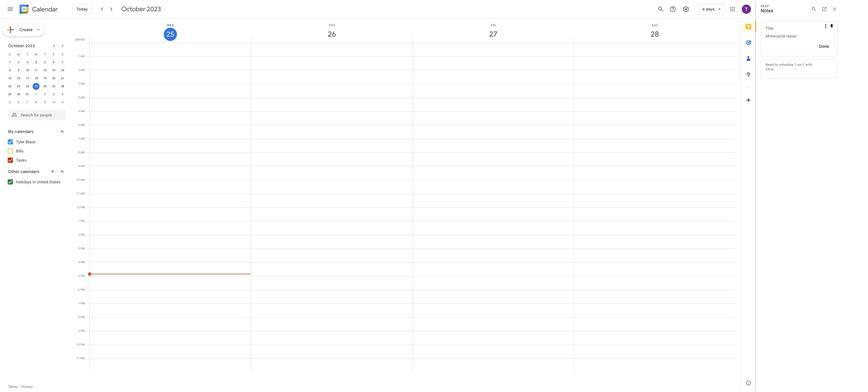 Task type: locate. For each thing, give the bounding box(es) containing it.
27
[[489, 29, 497, 39], [52, 85, 55, 88]]

s left m
[[9, 53, 11, 56]]

pm up 2 pm
[[80, 220, 85, 223]]

0 vertical spatial 12
[[43, 69, 47, 72]]

31
[[26, 93, 29, 96]]

1 vertical spatial 25
[[35, 85, 38, 88]]

2 down 26 element
[[44, 93, 46, 96]]

7 up 14
[[62, 61, 63, 64]]

in
[[32, 180, 36, 184]]

calendars inside my calendars 'dropdown button'
[[15, 129, 34, 134]]

25
[[166, 30, 174, 39], [35, 85, 38, 88]]

october
[[121, 5, 145, 13], [8, 43, 24, 48]]

am up 6 am
[[80, 110, 85, 113]]

27 link
[[487, 28, 500, 41]]

14 element
[[59, 67, 66, 74]]

3 for 3 pm
[[78, 247, 80, 250]]

0 vertical spatial 25
[[166, 30, 174, 39]]

pm down 6 pm
[[80, 302, 85, 305]]

28 down the sat
[[651, 29, 659, 39]]

10 pm
[[77, 343, 85, 347]]

21
[[61, 77, 64, 80]]

0 horizontal spatial 27
[[52, 85, 55, 88]]

10
[[26, 69, 29, 72], [52, 101, 55, 104], [76, 178, 80, 182], [77, 343, 80, 347]]

am down 2 am
[[80, 82, 85, 85]]

1 s from the left
[[9, 53, 11, 56]]

27 down 20 element
[[52, 85, 55, 88]]

21 element
[[59, 75, 66, 82]]

pm up 1 pm at bottom left
[[80, 206, 85, 209]]

1 vertical spatial 12
[[77, 206, 80, 209]]

0 horizontal spatial t
[[27, 53, 28, 56]]

wed 25
[[166, 23, 174, 39]]

s
[[9, 53, 11, 56], [62, 53, 63, 56]]

2 pm from the top
[[80, 220, 85, 223]]

11 am from the top
[[80, 192, 85, 195]]

28 element
[[59, 83, 66, 90]]

am down 7 am
[[80, 151, 85, 154]]

am for 11 am
[[80, 192, 85, 195]]

11 up 18
[[35, 69, 38, 72]]

terms – privacy
[[8, 385, 33, 389]]

8 for 8 am
[[78, 151, 80, 154]]

12 for 12 pm
[[77, 206, 80, 209]]

3 for november 3 element
[[53, 93, 55, 96]]

11 pm from the top
[[80, 343, 85, 347]]

am down 3 am
[[80, 96, 85, 99]]

4 cell from the left
[[574, 43, 736, 373]]

9
[[18, 69, 19, 72], [44, 101, 46, 104], [78, 165, 80, 168], [78, 330, 80, 333]]

row containing 22
[[5, 82, 67, 91]]

27 element
[[50, 83, 57, 90]]

6 down f
[[53, 61, 55, 64]]

10 am
[[76, 178, 85, 182]]

10 for the 10 element
[[26, 69, 29, 72]]

11 pm
[[77, 357, 85, 360]]

am for 9 am
[[80, 165, 85, 168]]

5 pm from the top
[[80, 261, 85, 264]]

sat
[[652, 23, 658, 27]]

1 up 2 am
[[78, 55, 80, 58]]

24 element
[[24, 83, 31, 90]]

5 down 29 element at the top left
[[9, 101, 11, 104]]

4 for 4 days
[[703, 7, 705, 12]]

10 for 10 am
[[76, 178, 80, 182]]

pm down "10 pm"
[[80, 357, 85, 360]]

18 element
[[33, 75, 40, 82]]

2 inside november 2 element
[[44, 93, 46, 96]]

3 pm from the top
[[80, 233, 85, 237]]

3
[[27, 61, 28, 64], [78, 82, 80, 85], [53, 93, 55, 96], [78, 247, 80, 250]]

t
[[27, 53, 28, 56], [44, 53, 46, 56]]

6 up 7 am
[[78, 123, 80, 127]]

add other calendars image
[[50, 169, 56, 174]]

states
[[49, 180, 61, 184]]

1 vertical spatial 28
[[61, 85, 64, 88]]

5 up 6 am
[[78, 110, 80, 113]]

25 down 18 element
[[35, 85, 38, 88]]

12 element
[[42, 67, 48, 74]]

2023 up 25 column header
[[147, 5, 161, 13]]

9 am from the top
[[80, 165, 85, 168]]

fri
[[491, 23, 496, 27]]

terms link
[[8, 385, 18, 389]]

0 horizontal spatial october 2023
[[8, 43, 35, 48]]

pm down 1 pm at bottom left
[[80, 233, 85, 237]]

row group
[[5, 58, 67, 107]]

am for 1 am
[[80, 55, 85, 58]]

5 am
[[78, 110, 85, 113]]

my calendars button
[[1, 127, 71, 136]]

1 inside 'element'
[[35, 93, 37, 96]]

2023 down create
[[25, 43, 35, 48]]

3 down "27" element
[[53, 93, 55, 96]]

23
[[17, 85, 20, 88]]

9 pm from the top
[[80, 316, 85, 319]]

4 down 3 pm
[[78, 261, 80, 264]]

am for 2 am
[[80, 68, 85, 72]]

1 pm
[[78, 220, 85, 223]]

8 pm from the top
[[80, 302, 85, 305]]

1 vertical spatial calendars
[[21, 169, 39, 174]]

12 pm from the top
[[80, 357, 85, 360]]

pm for 11 pm
[[80, 357, 85, 360]]

8 am from the top
[[80, 151, 85, 154]]

1 vertical spatial 26
[[43, 85, 47, 88]]

22
[[8, 85, 11, 88]]

november 8 element
[[33, 99, 40, 106]]

11 down the november 4 element
[[61, 101, 64, 104]]

1
[[78, 55, 80, 58], [9, 61, 11, 64], [35, 93, 37, 96], [78, 220, 80, 223]]

terms
[[8, 385, 18, 389]]

0 vertical spatial october
[[121, 5, 145, 13]]

my calendars
[[8, 129, 34, 134]]

calendars inside other calendars "dropdown button"
[[21, 169, 39, 174]]

20 element
[[50, 75, 57, 82]]

2 for 2 pm
[[78, 233, 80, 237]]

11
[[35, 69, 38, 72], [61, 101, 64, 104], [76, 192, 80, 195], [77, 357, 80, 360]]

6 pm from the top
[[80, 275, 85, 278]]

26 down thu
[[327, 29, 336, 39]]

am for 4 am
[[80, 96, 85, 99]]

5 for 5 pm
[[78, 275, 80, 278]]

10 down november 3 element
[[52, 101, 55, 104]]

1 vertical spatial 27
[[52, 85, 55, 88]]

t left f
[[44, 53, 46, 56]]

cell
[[88, 43, 251, 373], [251, 43, 413, 373], [413, 43, 574, 373], [574, 43, 736, 373]]

am up 7 am
[[80, 123, 85, 127]]

25 down wed
[[166, 30, 174, 39]]

20
[[52, 77, 55, 80]]

t left w
[[27, 53, 28, 56]]

11 for 11 am
[[76, 192, 80, 195]]

26
[[327, 29, 336, 39], [43, 85, 47, 88]]

am up 12 pm
[[80, 192, 85, 195]]

12 inside grid
[[77, 206, 80, 209]]

1 horizontal spatial t
[[44, 53, 46, 56]]

2 am from the top
[[80, 68, 85, 72]]

0 horizontal spatial 12
[[43, 69, 47, 72]]

pm
[[80, 206, 85, 209], [80, 220, 85, 223], [80, 233, 85, 237], [80, 247, 85, 250], [80, 261, 85, 264], [80, 275, 85, 278], [80, 288, 85, 292], [80, 302, 85, 305], [80, 316, 85, 319], [80, 330, 85, 333], [80, 343, 85, 347], [80, 357, 85, 360]]

2 s from the left
[[62, 53, 63, 56]]

9 up "10 pm"
[[78, 330, 80, 333]]

1 t from the left
[[27, 53, 28, 56]]

1 pm from the top
[[80, 206, 85, 209]]

1 for 1 pm
[[78, 220, 80, 223]]

privacy link
[[22, 385, 33, 389]]

1 horizontal spatial 26
[[327, 29, 336, 39]]

tab list
[[741, 19, 757, 375]]

5 am from the top
[[80, 110, 85, 113]]

1 horizontal spatial 12
[[77, 206, 80, 209]]

am down the 8 am
[[80, 165, 85, 168]]

create
[[19, 27, 33, 32]]

7 inside the november 7 element
[[27, 101, 28, 104]]

4 inside 4 days dropdown button
[[703, 7, 705, 12]]

28 down 21 "element"
[[61, 85, 64, 88]]

1 for 1 am
[[78, 55, 80, 58]]

pm down 3 pm
[[80, 261, 85, 264]]

am for 10 am
[[80, 178, 85, 182]]

2 down 1 am
[[78, 68, 80, 72]]

0 vertical spatial 28
[[651, 29, 659, 39]]

1 horizontal spatial october 2023
[[121, 5, 161, 13]]

4 days
[[703, 7, 715, 12]]

november 5 element
[[6, 99, 13, 106]]

other calendars
[[8, 169, 39, 174]]

5
[[44, 61, 46, 64], [9, 101, 11, 104], [78, 110, 80, 113], [78, 275, 80, 278]]

10 element
[[24, 67, 31, 74]]

4 left days
[[703, 7, 705, 12]]

0 horizontal spatial s
[[9, 53, 11, 56]]

calendar element
[[18, 3, 58, 16]]

1 horizontal spatial 27
[[489, 29, 497, 39]]

1 down 25, today "element" on the left top of page
[[35, 93, 37, 96]]

7 for 7 pm
[[78, 302, 80, 305]]

1 cell from the left
[[88, 43, 251, 373]]

0 horizontal spatial 28
[[61, 85, 64, 88]]

8 up 9 am
[[78, 151, 80, 154]]

10 up 11 pm
[[77, 343, 80, 347]]

calendars for other calendars
[[21, 169, 39, 174]]

0 vertical spatial calendars
[[15, 129, 34, 134]]

12 up 19 on the left top
[[43, 69, 47, 72]]

12 down 11 am
[[77, 206, 80, 209]]

26 down 19 element
[[43, 85, 47, 88]]

11 down "10 pm"
[[77, 357, 80, 360]]

pm up 9 pm
[[80, 316, 85, 319]]

28
[[651, 29, 659, 39], [61, 85, 64, 88]]

8 down 7 pm
[[78, 316, 80, 319]]

7 am from the top
[[80, 137, 85, 140]]

1 horizontal spatial 25
[[166, 30, 174, 39]]

2 for 2 am
[[78, 68, 80, 72]]

7
[[62, 61, 63, 64], [27, 101, 28, 104], [78, 137, 80, 140], [78, 302, 80, 305]]

2 up 3 pm
[[78, 233, 80, 237]]

22 element
[[6, 83, 13, 90]]

3 down 2 pm
[[78, 247, 80, 250]]

2 pm
[[78, 233, 85, 237]]

9 for november 9 element
[[44, 101, 46, 104]]

pm up 6 pm
[[80, 275, 85, 278]]

8
[[9, 69, 11, 72], [35, 101, 37, 104], [78, 151, 80, 154], [78, 316, 80, 319]]

0 vertical spatial 27
[[489, 29, 497, 39]]

1 down 12 pm
[[78, 220, 80, 223]]

calendars up tyler black
[[15, 129, 34, 134]]

2 am
[[78, 68, 85, 72]]

calendars
[[15, 129, 34, 134], [21, 169, 39, 174]]

row containing s
[[5, 50, 67, 58]]

pm down 9 pm
[[80, 343, 85, 347]]

6 down 5 pm on the left of the page
[[78, 288, 80, 292]]

am down 9 am
[[80, 178, 85, 182]]

4 down w
[[35, 61, 37, 64]]

october 2023 grid
[[5, 50, 67, 107]]

1 vertical spatial october 2023
[[8, 43, 35, 48]]

pm down 2 pm
[[80, 247, 85, 250]]

–
[[19, 385, 21, 389]]

27 down fri
[[489, 29, 497, 39]]

november 10 element
[[50, 99, 57, 106]]

26 link
[[325, 28, 339, 41]]

7 pm from the top
[[80, 288, 85, 292]]

10 pm from the top
[[80, 330, 85, 333]]

12 inside "row"
[[43, 69, 47, 72]]

2 down m
[[18, 61, 19, 64]]

12
[[43, 69, 47, 72], [77, 206, 80, 209]]

1 horizontal spatial 2023
[[147, 5, 161, 13]]

pm down 5 pm on the left of the page
[[80, 288, 85, 292]]

1 vertical spatial october
[[8, 43, 24, 48]]

8 down november 1 'element'
[[35, 101, 37, 104]]

10 up 11 am
[[76, 178, 80, 182]]

calendars up in
[[21, 169, 39, 174]]

privacy
[[22, 385, 33, 389]]

4 down 28 element
[[62, 93, 63, 96]]

10 up 17
[[26, 69, 29, 72]]

0 vertical spatial 2023
[[147, 5, 161, 13]]

pm for 7 pm
[[80, 302, 85, 305]]

28 inside row group
[[61, 85, 64, 88]]

1 horizontal spatial 28
[[651, 29, 659, 39]]

november 11 element
[[59, 99, 66, 106]]

pm for 2 pm
[[80, 233, 85, 237]]

None search field
[[0, 108, 71, 120]]

1 am from the top
[[80, 55, 85, 58]]

pm down the 8 pm
[[80, 330, 85, 333]]

gmt-05
[[75, 38, 85, 41]]

11 down '10 am'
[[76, 192, 80, 195]]

4 inside the november 4 element
[[62, 93, 63, 96]]

black
[[26, 140, 35, 144]]

row
[[87, 43, 736, 373], [5, 50, 67, 58], [5, 58, 67, 66], [5, 66, 67, 74], [5, 74, 67, 82], [5, 82, 67, 91], [5, 91, 67, 99], [5, 99, 67, 107]]

8 for 8 pm
[[78, 316, 80, 319]]

6
[[53, 61, 55, 64], [18, 101, 19, 104], [78, 123, 80, 127], [78, 288, 80, 292]]

am down 6 am
[[80, 137, 85, 140]]

0 vertical spatial 26
[[327, 29, 336, 39]]

7 down 6 am
[[78, 137, 80, 140]]

25 column header
[[89, 19, 251, 43]]

0 horizontal spatial 26
[[43, 85, 47, 88]]

4 down 3 am
[[78, 96, 80, 99]]

26 element
[[42, 83, 48, 90]]

am down 1 am
[[80, 68, 85, 72]]

grid
[[73, 19, 740, 392]]

row containing 5
[[5, 99, 67, 107]]

9 down november 2 element at the top of page
[[44, 101, 46, 104]]

am up 2 am
[[80, 55, 85, 58]]

november 2 element
[[42, 91, 48, 98]]

3 am from the top
[[80, 82, 85, 85]]

1 horizontal spatial s
[[62, 53, 63, 56]]

16 element
[[15, 75, 22, 82]]

0 horizontal spatial 2023
[[25, 43, 35, 48]]

row containing 29
[[5, 91, 67, 99]]

6 down 30 element
[[18, 101, 19, 104]]

5 up 6 pm
[[78, 275, 80, 278]]

3 down 2 am
[[78, 82, 80, 85]]

10 am from the top
[[80, 178, 85, 182]]

2
[[18, 61, 19, 64], [78, 68, 80, 72], [44, 93, 46, 96], [78, 233, 80, 237]]

6 pm
[[78, 288, 85, 292]]

w
[[35, 53, 37, 56]]

november 4 element
[[59, 91, 66, 98]]

2023
[[147, 5, 161, 13], [25, 43, 35, 48]]

24
[[26, 85, 29, 88]]

s right f
[[62, 53, 63, 56]]

october 2023
[[121, 5, 161, 13], [8, 43, 35, 48]]

14
[[61, 69, 64, 72]]

wed
[[167, 23, 174, 27]]

1 horizontal spatial october
[[121, 5, 145, 13]]

11 am
[[76, 192, 85, 195]]

7 down 31 element
[[27, 101, 28, 104]]

4 pm from the top
[[80, 247, 85, 250]]

4 am from the top
[[80, 96, 85, 99]]

7 down 6 pm
[[78, 302, 80, 305]]

row containing 1
[[5, 58, 67, 66]]

6 am from the top
[[80, 123, 85, 127]]

9 up '10 am'
[[78, 165, 80, 168]]

0 horizontal spatial 25
[[35, 85, 38, 88]]



Task type: describe. For each thing, give the bounding box(es) containing it.
25 inside wed 25
[[166, 30, 174, 39]]

13
[[52, 69, 55, 72]]

26 inside "row"
[[43, 85, 47, 88]]

6 for 6 pm
[[78, 288, 80, 292]]

7 for the november 7 element
[[27, 101, 28, 104]]

create button
[[2, 23, 45, 37]]

17 element
[[24, 75, 31, 82]]

28 inside column header
[[651, 29, 659, 39]]

30 element
[[15, 91, 22, 98]]

am for 5 am
[[80, 110, 85, 113]]

12 for 12
[[43, 69, 47, 72]]

7 am
[[78, 137, 85, 140]]

3 for 3 am
[[78, 82, 80, 85]]

7 for 7 am
[[78, 137, 80, 140]]

grid containing 26
[[73, 19, 740, 392]]

31 element
[[24, 91, 31, 98]]

13 element
[[50, 67, 57, 74]]

9 for 9 am
[[78, 165, 80, 168]]

4 am
[[78, 96, 85, 99]]

11 for 11 element
[[35, 69, 38, 72]]

25 inside "element"
[[35, 85, 38, 88]]

7 pm
[[78, 302, 85, 305]]

0 horizontal spatial october
[[8, 43, 24, 48]]

settings menu image
[[683, 6, 690, 13]]

3 am
[[78, 82, 85, 85]]

2 t from the left
[[44, 53, 46, 56]]

my
[[8, 129, 14, 134]]

november 6 element
[[15, 99, 22, 106]]

days
[[706, 7, 715, 12]]

27 inside "27" element
[[52, 85, 55, 88]]

main drawer image
[[7, 6, 14, 13]]

29 element
[[6, 91, 13, 98]]

5 for 5 am
[[78, 110, 80, 113]]

18
[[35, 77, 38, 80]]

support image
[[670, 6, 676, 13]]

pm for 4 pm
[[80, 261, 85, 264]]

1 vertical spatial 2023
[[25, 43, 35, 48]]

4 pm
[[78, 261, 85, 264]]

tasks
[[16, 158, 27, 163]]

15
[[8, 77, 11, 80]]

27 inside 27 column header
[[489, 29, 497, 39]]

1 for november 1 'element'
[[35, 93, 37, 96]]

side panel section
[[740, 19, 757, 392]]

today
[[76, 7, 88, 12]]

am for 3 am
[[80, 82, 85, 85]]

pm for 1 pm
[[80, 220, 85, 223]]

3 pm
[[78, 247, 85, 250]]

november 3 element
[[50, 91, 57, 98]]

23 element
[[15, 83, 22, 90]]

6 am
[[78, 123, 85, 127]]

calendar heading
[[31, 5, 58, 13]]

30
[[17, 93, 20, 96]]

5 up 12 element
[[44, 61, 46, 64]]

other
[[8, 169, 20, 174]]

11 element
[[33, 67, 40, 74]]

9 for 9 pm
[[78, 330, 80, 333]]

9 am
[[78, 165, 85, 168]]

row group containing 1
[[5, 58, 67, 107]]

gmt-
[[75, 38, 82, 41]]

9 pm
[[78, 330, 85, 333]]

8 pm
[[78, 316, 85, 319]]

28 column header
[[574, 19, 736, 43]]

united
[[37, 180, 48, 184]]

15 element
[[6, 75, 13, 82]]

8 am
[[78, 151, 85, 154]]

tyler black
[[16, 140, 35, 144]]

calendars for my calendars
[[15, 129, 34, 134]]

19
[[43, 77, 47, 80]]

november 9 element
[[42, 99, 48, 106]]

6 for november 6 element on the left of page
[[18, 101, 19, 104]]

3 cell from the left
[[413, 43, 574, 373]]

my calendars list
[[1, 137, 71, 165]]

4 for 4 pm
[[78, 261, 80, 264]]

am for 8 am
[[80, 151, 85, 154]]

thu 26
[[327, 23, 336, 39]]

3 up the 10 element
[[27, 61, 28, 64]]

05
[[82, 38, 85, 41]]

19 element
[[42, 75, 48, 82]]

pm for 8 pm
[[80, 316, 85, 319]]

26 inside column header
[[327, 29, 336, 39]]

november 7 element
[[24, 99, 31, 106]]

8 for november 8 element
[[35, 101, 37, 104]]

10 for 10 pm
[[77, 343, 80, 347]]

5 for november 5 element
[[9, 101, 11, 104]]

0 vertical spatial october 2023
[[121, 5, 161, 13]]

4 for 4 am
[[78, 96, 80, 99]]

f
[[53, 53, 55, 56]]

26 column header
[[251, 19, 413, 43]]

9 up 16
[[18, 69, 19, 72]]

pm for 5 pm
[[80, 275, 85, 278]]

1 am
[[78, 55, 85, 58]]

1 up 15 at top
[[9, 61, 11, 64]]

tab list inside side panel section
[[741, 19, 757, 375]]

november 1 element
[[33, 91, 40, 98]]

6 for 6 am
[[78, 123, 80, 127]]

fri 27
[[489, 23, 497, 39]]

11 for 11 pm
[[77, 357, 80, 360]]

m
[[17, 53, 20, 56]]

27 column header
[[412, 19, 574, 43]]

29
[[8, 93, 11, 96]]

pm for 10 pm
[[80, 343, 85, 347]]

8 up 15 at top
[[9, 69, 11, 72]]

pm for 9 pm
[[80, 330, 85, 333]]

Search for people text field
[[11, 110, 62, 120]]

bills
[[16, 149, 24, 154]]

holidays in united states
[[16, 180, 61, 184]]

today button
[[73, 2, 92, 16]]

am for 6 am
[[80, 123, 85, 127]]

holidays
[[16, 180, 32, 184]]

10 for november 10 element
[[52, 101, 55, 104]]

pm for 3 pm
[[80, 247, 85, 250]]

2 for november 2 element at the top of page
[[44, 93, 46, 96]]

row containing 15
[[5, 74, 67, 82]]

25 cell
[[32, 82, 41, 91]]

tyler
[[16, 140, 25, 144]]

25, today element
[[33, 83, 40, 90]]

sat 28
[[651, 23, 659, 39]]

25 link
[[164, 28, 177, 41]]

other calendars button
[[1, 167, 71, 176]]

5 pm
[[78, 275, 85, 278]]

4 for the november 4 element
[[62, 93, 63, 96]]

thu
[[329, 23, 335, 27]]

28 link
[[648, 28, 662, 41]]

pm for 6 pm
[[80, 288, 85, 292]]

pm for 12 pm
[[80, 206, 85, 209]]

16
[[17, 77, 20, 80]]

2 cell from the left
[[251, 43, 413, 373]]

11 for november 11 element
[[61, 101, 64, 104]]

calendar
[[32, 5, 58, 13]]

row containing 8
[[5, 66, 67, 74]]

12 pm
[[77, 206, 85, 209]]

17
[[26, 77, 29, 80]]

am for 7 am
[[80, 137, 85, 140]]

4 days button
[[699, 2, 725, 16]]



Task type: vqa. For each thing, say whether or not it's contained in the screenshot.
fri 27
yes



